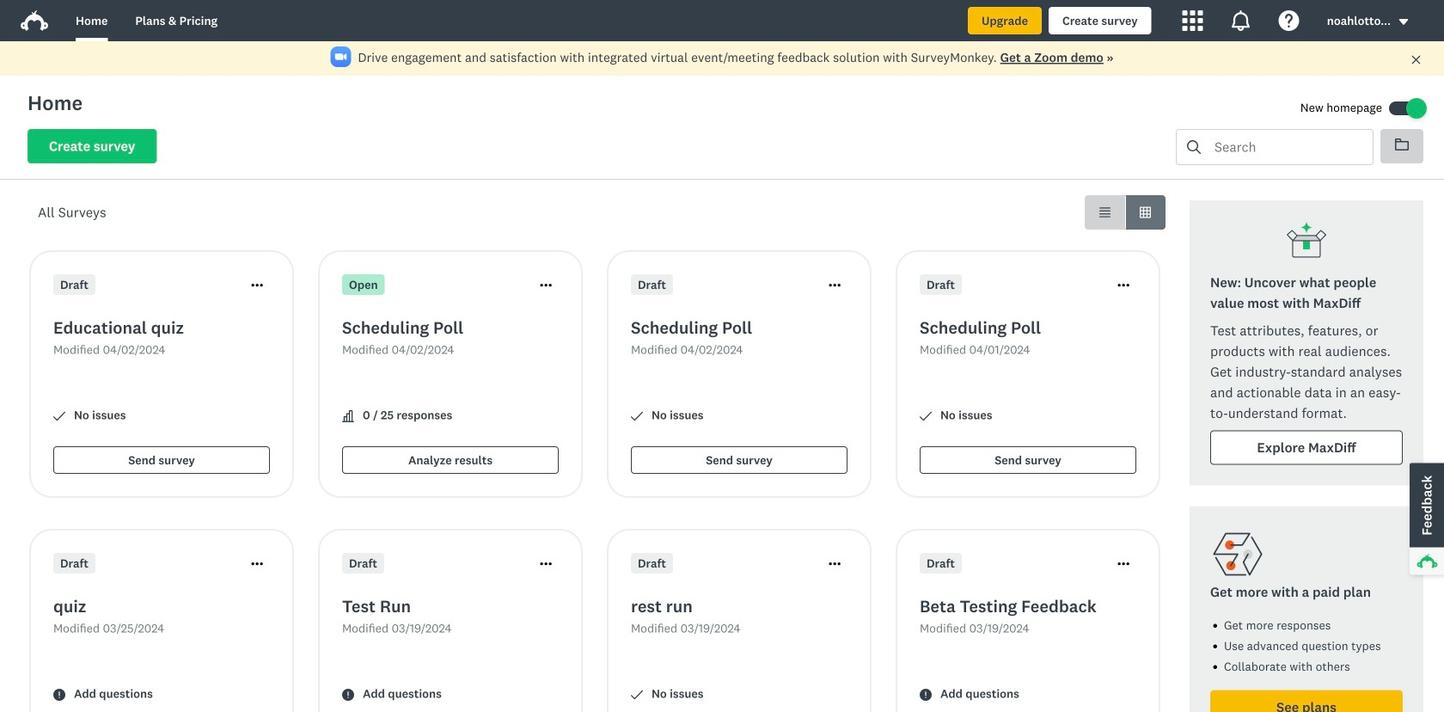 Task type: describe. For each thing, give the bounding box(es) containing it.
folders image
[[1396, 138, 1409, 151]]

help icon image
[[1279, 10, 1300, 31]]

2 warning image from the left
[[920, 689, 932, 701]]

Search text field
[[1201, 130, 1373, 164]]

1 warning image from the left
[[53, 689, 65, 701]]

response count image
[[342, 410, 354, 422]]

warning image
[[342, 689, 354, 701]]



Task type: vqa. For each thing, say whether or not it's contained in the screenshot.
the Products Icon to the right
no



Task type: locate. For each thing, give the bounding box(es) containing it.
folders image
[[1396, 138, 1409, 150]]

2 brand logo image from the top
[[21, 10, 48, 31]]

brand logo image
[[21, 7, 48, 34], [21, 10, 48, 31]]

1 brand logo image from the top
[[21, 7, 48, 34]]

response based pricing icon image
[[1211, 527, 1266, 582]]

response count image
[[342, 410, 354, 422]]

notification center icon image
[[1231, 10, 1252, 31]]

dropdown arrow icon image
[[1398, 16, 1410, 28], [1400, 19, 1409, 25]]

products icon image
[[1183, 10, 1204, 31], [1183, 10, 1204, 31]]

group
[[1085, 195, 1166, 230]]

max diff icon image
[[1286, 221, 1328, 262]]

no issues image
[[53, 410, 65, 422], [631, 410, 643, 422], [920, 410, 932, 422], [631, 689, 643, 701]]

search image
[[1188, 140, 1201, 154], [1188, 140, 1201, 154]]

1 horizontal spatial warning image
[[920, 689, 932, 701]]

0 horizontal spatial warning image
[[53, 689, 65, 701]]

x image
[[1411, 54, 1422, 65]]

warning image
[[53, 689, 65, 701], [920, 689, 932, 701]]



